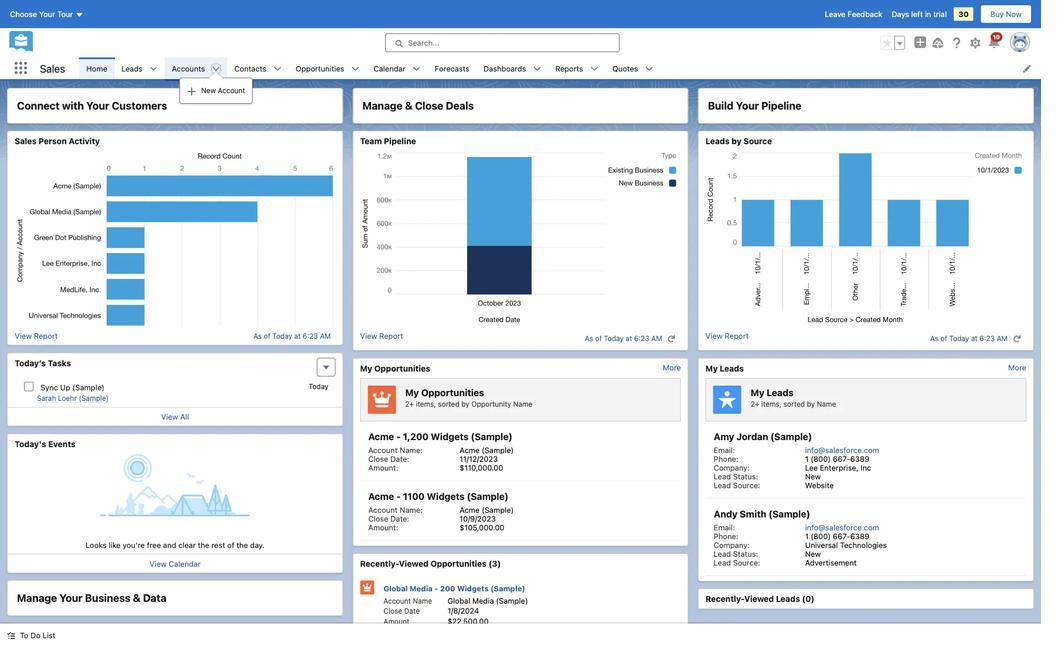 Task type: vqa. For each thing, say whether or not it's contained in the screenshot.


Task type: describe. For each thing, give the bounding box(es) containing it.
text default image for reports
[[590, 65, 598, 73]]

team pipeline
[[360, 136, 416, 146]]

account name: for 1100
[[368, 505, 423, 514]]

manage & close deals
[[362, 99, 474, 112]]

(sample) up 11/12/2023
[[471, 431, 512, 442]]

lead source: for andy
[[714, 558, 760, 567]]

(800) for andy smith (sample)
[[811, 532, 831, 540]]

sync up (sample) sarah loehr (sample)
[[37, 383, 109, 402]]

acme up $105,000.00
[[460, 505, 480, 514]]

clear
[[178, 540, 196, 549]]

list
[[43, 631, 55, 640]]

view for manage & close deals
[[360, 332, 377, 340]]

widgets for 1,200
[[431, 431, 469, 442]]

more link for build your pipeline
[[1008, 363, 1026, 372]]

website
[[805, 481, 834, 489]]

text default image inside to do list button
[[7, 632, 15, 640]]

3 lead from the top
[[714, 549, 731, 558]]

opportunities inside my opportunities 2+ items, sorted by opportunity name
[[421, 387, 484, 398]]

your for choose your tour
[[39, 10, 55, 18]]

text default image up the show more my leads records element
[[1013, 335, 1021, 343]]

text default image for dashboards
[[533, 65, 541, 73]]

0 horizontal spatial am
[[320, 332, 331, 340]]

view calendar link
[[150, 559, 201, 568]]

global for global media (sample)
[[448, 596, 470, 605]]

10
[[993, 33, 1000, 40]]

company: for amy
[[714, 463, 750, 472]]

my leads 2+ items, sorted by name
[[751, 387, 836, 408]]

sorted for pipeline
[[784, 400, 805, 408]]

accounts list item
[[165, 57, 253, 104]]

viewed for opportunities
[[399, 559, 429, 569]]

days
[[892, 10, 909, 18]]

reports link
[[548, 57, 590, 79]]

new for amy jordan (sample)
[[805, 472, 821, 481]]

(sample) down '(3)'
[[496, 596, 528, 605]]

am for build
[[997, 334, 1008, 343]]

(800) for amy jordan (sample)
[[811, 454, 831, 463]]

company: for andy
[[714, 540, 750, 549]]

choose
[[10, 10, 37, 18]]

buy now
[[990, 10, 1022, 18]]

tour
[[57, 10, 73, 18]]

advertisement
[[805, 558, 857, 567]]

view down free
[[150, 559, 167, 568]]

leads by source
[[706, 136, 772, 146]]

quotes
[[612, 64, 638, 73]]

sync
[[40, 383, 58, 392]]

4 lead from the top
[[714, 558, 731, 567]]

info@salesforce.com for amy jordan (sample)
[[805, 446, 879, 454]]

view all link
[[161, 412, 189, 421]]

calendar link
[[367, 57, 412, 79]]

(sample) up "lee"
[[771, 431, 812, 442]]

and
[[163, 540, 176, 549]]

0 horizontal spatial as
[[253, 332, 262, 340]]

new account link
[[180, 81, 252, 101]]

person
[[39, 136, 67, 146]]

view left all
[[161, 412, 178, 421]]

viewed for leads
[[744, 594, 774, 604]]

dashboards link
[[476, 57, 533, 79]]

you're
[[123, 540, 145, 549]]

new for andy smith (sample)
[[805, 549, 821, 558]]

leave feedback
[[825, 10, 882, 18]]

1 horizontal spatial by
[[732, 136, 742, 146]]

account name: for 1,200
[[368, 446, 423, 454]]

1 (800) 667-6389 for andy smith (sample)
[[805, 532, 870, 540]]

my leads link
[[706, 363, 744, 373]]

text default image for quotes
[[645, 65, 653, 73]]

as of today at 6:​23 am for manage & close deals
[[585, 334, 662, 343]]

contacts list item
[[227, 57, 289, 79]]

global for global media - 200 widgets (sample)
[[384, 584, 408, 593]]

1100
[[403, 491, 425, 502]]

$22,500.00
[[448, 617, 489, 625]]

like
[[109, 540, 121, 549]]

dashboards
[[483, 64, 526, 73]]

manage your business & data
[[17, 592, 166, 604]]

0 horizontal spatial at
[[294, 332, 301, 340]]

your right with
[[86, 99, 109, 112]]

buy now button
[[980, 5, 1032, 23]]

widgets for 1100
[[427, 491, 465, 502]]

operations
[[51, 631, 93, 641]]

$105,000.00
[[460, 523, 504, 532]]

sales operations button
[[8, 624, 343, 647]]

my opportunities
[[360, 363, 430, 373]]

info@salesforce.com for andy smith (sample)
[[805, 523, 879, 532]]

lee
[[805, 463, 818, 472]]

universal
[[805, 540, 838, 549]]

tasks
[[48, 358, 71, 368]]

inc
[[861, 463, 871, 472]]

my opportunities link
[[360, 363, 430, 373]]

(sample) up the 10/9/2023
[[467, 491, 508, 502]]

reports
[[555, 64, 583, 73]]

left
[[911, 10, 923, 18]]

connect with your customers
[[17, 99, 167, 112]]

0 horizontal spatial as of today at 6:​23 am
[[253, 332, 331, 340]]

calendar list item
[[367, 57, 428, 79]]

status: for smith
[[733, 549, 758, 558]]

enterprise,
[[820, 463, 859, 472]]

0 vertical spatial &
[[405, 99, 413, 112]]

up
[[60, 383, 70, 392]]

acme up '$110,000.00'
[[460, 446, 480, 454]]

source: for smith
[[733, 558, 760, 567]]

data
[[143, 592, 166, 604]]

$110,000.00
[[460, 463, 503, 472]]

my leads
[[706, 363, 744, 373]]

0 horizontal spatial 6:​23
[[303, 332, 318, 340]]

andy smith (sample)
[[714, 509, 810, 520]]

recently- for recently-viewed opportunities (3)
[[360, 559, 399, 569]]

universal technologies
[[805, 540, 887, 549]]

1 vertical spatial &
[[133, 592, 141, 604]]

close date
[[384, 607, 420, 615]]

phone: for andy
[[714, 532, 738, 540]]

customers
[[112, 99, 167, 112]]

info@salesforce.com link for andy smith (sample)
[[805, 523, 879, 532]]

in
[[925, 10, 931, 18]]

6:​23 for manage & close deals
[[634, 334, 649, 343]]

leads link
[[114, 57, 150, 79]]

text default image inside leads list item
[[150, 65, 158, 73]]

more for build your pipeline
[[1008, 363, 1026, 372]]

show more my leads records element
[[1008, 363, 1026, 372]]

all
[[180, 412, 189, 421]]

accounts link
[[165, 57, 212, 79]]

text default image inside the opportunities list item
[[351, 65, 360, 73]]

sync up (sample) link
[[40, 383, 104, 392]]

name inside my leads 2+ items, sorted by name
[[817, 400, 836, 408]]

leads inside my leads 2+ items, sorted by name
[[767, 387, 794, 398]]

recently-viewed leads (0)
[[706, 594, 814, 604]]

search...
[[408, 38, 439, 47]]

smith
[[740, 509, 766, 520]]

my for my leads
[[706, 363, 718, 373]]

quotes list item
[[605, 57, 660, 79]]

30
[[959, 10, 969, 18]]

acme (sample) for acme - 1100 widgets (sample)
[[460, 505, 514, 514]]

trial
[[933, 10, 947, 18]]

build
[[708, 99, 733, 112]]

contacts link
[[227, 57, 273, 79]]

items, for close
[[416, 400, 436, 408]]

by for manage & close deals
[[461, 400, 469, 408]]

0 vertical spatial pipeline
[[761, 99, 802, 112]]

source
[[744, 136, 772, 146]]

my opportunities 2+ items, sorted by opportunity name
[[405, 387, 532, 408]]

6389 for andy smith (sample)
[[850, 532, 870, 540]]

view report for deals
[[360, 332, 403, 340]]

choose your tour
[[10, 10, 73, 18]]

my for my leads 2+ items, sorted by name
[[751, 387, 764, 398]]

my for my opportunities
[[360, 363, 372, 373]]

looks like you're free and clear the rest of the day.
[[86, 540, 264, 549]]

text default image inside new account link
[[187, 87, 196, 96]]

sales person activity
[[15, 136, 100, 146]]

recently- for recently-viewed leads (0)
[[706, 594, 744, 604]]

2+ for &
[[405, 400, 414, 408]]

(sample) up sarah loehr (sample) link
[[72, 383, 104, 392]]

account inside new account link
[[218, 86, 245, 95]]

activity
[[69, 136, 100, 146]]

leads list item
[[114, 57, 165, 79]]

today's
[[15, 358, 46, 368]]

1/8/2024
[[448, 606, 479, 615]]

text default image inside calendar list item
[[412, 65, 421, 73]]



Task type: locate. For each thing, give the bounding box(es) containing it.
acme (sample) up $105,000.00
[[460, 505, 514, 514]]

2 lead status: from the top
[[714, 549, 758, 558]]

sarah
[[37, 394, 56, 402]]

2 more from the left
[[1008, 363, 1026, 372]]

1 horizontal spatial global
[[448, 596, 470, 605]]

sales up connect
[[40, 62, 65, 75]]

2 email: from the top
[[714, 523, 735, 532]]

0 vertical spatial source:
[[733, 481, 760, 489]]

sales right to
[[29, 631, 49, 641]]

widgets
[[431, 431, 469, 442], [427, 491, 465, 502], [457, 584, 489, 593]]

1 vertical spatial amount:
[[368, 523, 398, 532]]

account for acme - 1,200 widgets (sample)
[[368, 446, 398, 454]]

1 vertical spatial 667-
[[833, 532, 850, 540]]

view report for customers
[[15, 332, 58, 340]]

source: for jordan
[[733, 481, 760, 489]]

1 horizontal spatial am
[[651, 334, 662, 343]]

1 1 (800) 667-6389 from the top
[[805, 454, 870, 463]]

company: down andy at right bottom
[[714, 540, 750, 549]]

accounts
[[172, 64, 205, 73]]

1 vertical spatial 1
[[805, 532, 809, 540]]

leads inside list item
[[121, 64, 143, 73]]

1 vertical spatial global
[[448, 596, 470, 605]]

media for -
[[410, 584, 433, 593]]

calendar down clear
[[169, 559, 201, 568]]

2 horizontal spatial am
[[997, 334, 1008, 343]]

0 vertical spatial name:
[[400, 446, 423, 454]]

text default image down accounts link on the top left
[[187, 87, 196, 96]]

more for manage & close deals
[[663, 363, 681, 372]]

2 horizontal spatial at
[[971, 334, 978, 343]]

lead status: down andy at right bottom
[[714, 549, 758, 558]]

1 vertical spatial phone:
[[714, 532, 738, 540]]

your for build your pipeline
[[736, 99, 759, 112]]

global up the account name
[[384, 584, 408, 593]]

widgets right 1100
[[427, 491, 465, 502]]

list
[[79, 57, 1041, 104]]

acme - 1100 widgets (sample)
[[368, 491, 508, 502]]

media up the account name
[[410, 584, 433, 593]]

2+ up "jordan"
[[751, 400, 759, 408]]

my inside my opportunities link
[[360, 363, 372, 373]]

1 horizontal spatial calendar
[[374, 64, 405, 73]]

1 vertical spatial -
[[396, 491, 401, 502]]

my inside my leads link
[[706, 363, 718, 373]]

6389 right "lee"
[[850, 454, 870, 463]]

acme - 1,200 widgets (sample)
[[368, 431, 512, 442]]

home
[[86, 64, 107, 73]]

1 horizontal spatial as of today at 6:​23 am
[[585, 334, 662, 343]]

today's tasks
[[15, 358, 71, 368]]

- left 1,200
[[396, 431, 401, 442]]

0 vertical spatial 6389
[[850, 454, 870, 463]]

today's events
[[15, 439, 76, 449]]

0 vertical spatial widgets
[[431, 431, 469, 442]]

home link
[[79, 57, 114, 79]]

global up 1/8/2024
[[448, 596, 470, 605]]

manage for manage your business & data
[[17, 592, 57, 604]]

with
[[62, 99, 84, 112]]

1 horizontal spatial pipeline
[[761, 99, 802, 112]]

the left rest
[[198, 540, 209, 549]]

2 phone: from the top
[[714, 532, 738, 540]]

text default image up show more my opportunities records element
[[667, 335, 676, 343]]

2+ inside my leads 2+ items, sorted by name
[[751, 400, 759, 408]]

2 items, from the left
[[761, 400, 782, 408]]

viewed left (0)
[[744, 594, 774, 604]]

opportunities link
[[289, 57, 351, 79]]

6:​23 for build your pipeline
[[980, 334, 995, 343]]

0 horizontal spatial calendar
[[169, 559, 201, 568]]

calendar up manage & close deals on the left top
[[374, 64, 405, 73]]

1 email: from the top
[[714, 446, 735, 454]]

name: down 1,200
[[400, 446, 423, 454]]

sorted up amy jordan (sample)
[[784, 400, 805, 408]]

0 horizontal spatial the
[[198, 540, 209, 549]]

1 vertical spatial media
[[472, 596, 494, 605]]

acme (sample) up '$110,000.00'
[[460, 446, 514, 454]]

amy jordan (sample)
[[714, 431, 812, 442]]

name: for 1100
[[400, 505, 423, 514]]

text default image right contacts
[[273, 65, 282, 73]]

info@salesforce.com link for amy jordan (sample)
[[805, 446, 879, 454]]

media
[[410, 584, 433, 593], [472, 596, 494, 605]]

text default image left reports link
[[533, 65, 541, 73]]

search... button
[[385, 33, 620, 52]]

1 horizontal spatial view report
[[360, 332, 403, 340]]

your left business at the left of the page
[[60, 592, 83, 604]]

(sample) right smith
[[769, 509, 810, 520]]

1 more from the left
[[663, 363, 681, 372]]

at for build your pipeline
[[971, 334, 978, 343]]

lead status: for amy
[[714, 472, 758, 481]]

account name: down 1,200
[[368, 446, 423, 454]]

2 horizontal spatial report
[[725, 332, 749, 340]]

choose your tour button
[[9, 5, 84, 23]]

0 vertical spatial manage
[[362, 99, 403, 112]]

email: for andy
[[714, 523, 735, 532]]

1 account name: from the top
[[368, 446, 423, 454]]

your for manage your business & data
[[60, 592, 83, 604]]

report for customers
[[34, 332, 58, 340]]

show more my opportunities records element
[[663, 363, 681, 372]]

(0)
[[802, 594, 814, 604]]

phone: for amy
[[714, 454, 738, 463]]

2 view report link from the left
[[360, 332, 403, 346]]

widgets right 1,200
[[431, 431, 469, 442]]

2 6389 from the top
[[850, 532, 870, 540]]

& left data
[[133, 592, 141, 604]]

2 horizontal spatial 6:​23
[[980, 334, 995, 343]]

report
[[34, 332, 58, 340], [379, 332, 403, 340], [725, 332, 749, 340]]

text default image
[[150, 65, 158, 73], [212, 65, 220, 73], [273, 65, 282, 73], [351, 65, 360, 73], [412, 65, 421, 73], [1013, 335, 1021, 343], [7, 632, 15, 640]]

view report link up my opportunities link
[[360, 332, 403, 346]]

forecasts link
[[428, 57, 476, 79]]

2 name: from the top
[[400, 505, 423, 514]]

new inside accounts list item
[[201, 86, 216, 95]]

leave
[[825, 10, 846, 18]]

2+ up 1,200
[[405, 400, 414, 408]]

1 company: from the top
[[714, 463, 750, 472]]

0 vertical spatial info@salesforce.com link
[[805, 446, 879, 454]]

1 vertical spatial viewed
[[744, 594, 774, 604]]

view report link for deals
[[360, 332, 403, 346]]

date: down 1100
[[390, 514, 409, 523]]

name
[[513, 400, 532, 408], [817, 400, 836, 408], [413, 597, 432, 605]]

text default image inside the contacts list item
[[273, 65, 282, 73]]

rest
[[211, 540, 225, 549]]

(800) up advertisement
[[811, 532, 831, 540]]

sorted for close
[[438, 400, 459, 408]]

view up my leads link
[[706, 332, 723, 340]]

as for build your pipeline
[[930, 334, 939, 343]]

email: for amy
[[714, 446, 735, 454]]

1 vertical spatial email:
[[714, 523, 735, 532]]

leave feedback link
[[825, 10, 882, 18]]

info@salesforce.com link up universal technologies on the bottom right of page
[[805, 523, 879, 532]]

1 view report link from the left
[[15, 332, 58, 340]]

text default image right the reports
[[590, 65, 598, 73]]

sales for sales person activity
[[15, 136, 37, 146]]

more link for manage & close deals
[[663, 363, 681, 372]]

2 the from the left
[[237, 540, 248, 549]]

0 horizontal spatial view report link
[[15, 332, 58, 340]]

1 vertical spatial status:
[[733, 549, 758, 558]]

amount: for acme - 1100 widgets (sample)
[[368, 523, 398, 532]]

(sample)
[[72, 383, 104, 392], [79, 394, 109, 402], [471, 431, 512, 442], [771, 431, 812, 442], [482, 446, 514, 454], [467, 491, 508, 502], [482, 505, 514, 514], [769, 509, 810, 520], [491, 584, 525, 593], [496, 596, 528, 605]]

viewed up the account name
[[399, 559, 429, 569]]

0 vertical spatial recently-
[[360, 559, 399, 569]]

2 info@salesforce.com link from the top
[[805, 523, 879, 532]]

1 info@salesforce.com link from the top
[[805, 446, 879, 454]]

source: up smith
[[733, 481, 760, 489]]

items, up amy jordan (sample)
[[761, 400, 782, 408]]

0 vertical spatial 1
[[805, 454, 809, 463]]

3 view report link from the left
[[706, 332, 749, 346]]

1 for amy jordan (sample)
[[805, 454, 809, 463]]

status: for jordan
[[733, 472, 758, 481]]

10 button
[[987, 32, 1002, 50]]

email: down 'amy'
[[714, 446, 735, 454]]

2 horizontal spatial view report link
[[706, 332, 749, 346]]

info@salesforce.com
[[805, 446, 879, 454], [805, 523, 879, 532]]

2 1 (800) 667-6389 from the top
[[805, 532, 870, 540]]

2 (800) from the top
[[811, 532, 831, 540]]

sorted inside my opportunities 2+ items, sorted by opportunity name
[[438, 400, 459, 408]]

close for -
[[384, 607, 402, 615]]

1 vertical spatial manage
[[17, 592, 57, 604]]

amy
[[714, 431, 734, 442]]

2 horizontal spatial view report
[[706, 332, 749, 340]]

0 horizontal spatial more
[[663, 363, 681, 372]]

leads
[[121, 64, 143, 73], [706, 136, 730, 146], [720, 363, 744, 373], [767, 387, 794, 398], [776, 594, 800, 604]]

200
[[440, 584, 455, 593]]

0 horizontal spatial recently-
[[360, 559, 399, 569]]

- left 1100
[[396, 491, 401, 502]]

lead status: up andy at right bottom
[[714, 472, 758, 481]]

status:
[[733, 472, 758, 481], [733, 549, 758, 558]]

sales operations
[[29, 631, 93, 641]]

am for manage
[[651, 334, 662, 343]]

1 667- from the top
[[833, 454, 850, 463]]

1 up advertisement
[[805, 532, 809, 540]]

account name
[[384, 597, 432, 605]]

acme (sample) for acme - 1,200 widgets (sample)
[[460, 446, 514, 454]]

my for my opportunities 2+ items, sorted by opportunity name
[[405, 387, 419, 398]]

build your pipeline
[[708, 99, 802, 112]]

(sample) up $105,000.00
[[482, 505, 514, 514]]

0 vertical spatial calendar
[[374, 64, 405, 73]]

text default image inside accounts list item
[[212, 65, 220, 73]]

1 for andy smith (sample)
[[805, 532, 809, 540]]

1 horizontal spatial &
[[405, 99, 413, 112]]

0 horizontal spatial global
[[384, 584, 408, 593]]

1 vertical spatial 6389
[[850, 532, 870, 540]]

2+ for your
[[751, 400, 759, 408]]

2 vertical spatial sales
[[29, 631, 49, 641]]

0 vertical spatial media
[[410, 584, 433, 593]]

1 (800) from the top
[[811, 454, 831, 463]]

as
[[253, 332, 262, 340], [585, 334, 593, 343], [930, 334, 939, 343]]

text default image left calendar link on the left of the page
[[351, 65, 360, 73]]

phone: down andy at right bottom
[[714, 532, 738, 540]]

1 lead status: from the top
[[714, 472, 758, 481]]

(800) up website
[[811, 454, 831, 463]]

1 lead source: from the top
[[714, 481, 760, 489]]

amount: for acme - 1,200 widgets (sample)
[[368, 463, 398, 472]]

view report up my opportunities link
[[360, 332, 403, 340]]

(3)
[[489, 559, 501, 569]]

events
[[48, 439, 76, 449]]

connect
[[17, 99, 60, 112]]

2 company: from the top
[[714, 540, 750, 549]]

text default image left accounts link on the top left
[[150, 65, 158, 73]]

1 amount: from the top
[[368, 463, 398, 472]]

1 vertical spatial lead source:
[[714, 558, 760, 567]]

1 horizontal spatial 2+
[[751, 400, 759, 408]]

close date: for 1100
[[368, 514, 409, 523]]

looks
[[86, 540, 107, 549]]

2 acme (sample) from the top
[[460, 505, 514, 514]]

acme left 1,200
[[368, 431, 394, 442]]

pipeline up source on the right of page
[[761, 99, 802, 112]]

your inside choose your tour dropdown button
[[39, 10, 55, 18]]

0 horizontal spatial view report
[[15, 332, 58, 340]]

contacts
[[234, 64, 266, 73]]

deals
[[446, 99, 474, 112]]

(sample) up global media (sample)
[[491, 584, 525, 593]]

lead source: up andy at right bottom
[[714, 481, 760, 489]]

pipeline right "team"
[[384, 136, 416, 146]]

opportunities list item
[[289, 57, 367, 79]]

view up my opportunities link
[[360, 332, 377, 340]]

0 vertical spatial (800)
[[811, 454, 831, 463]]

0 horizontal spatial media
[[410, 584, 433, 593]]

view report
[[15, 332, 58, 340], [360, 332, 403, 340], [706, 332, 749, 340]]

2 lead source: from the top
[[714, 558, 760, 567]]

- left the 200
[[435, 584, 438, 593]]

account for acme - 1100 widgets (sample)
[[368, 505, 398, 514]]

close
[[415, 99, 443, 112], [368, 454, 388, 463], [368, 514, 388, 523], [384, 607, 402, 615]]

andy
[[714, 509, 738, 520]]

2 report from the left
[[379, 332, 403, 340]]

phone: down 'amy'
[[714, 454, 738, 463]]

667- for andy smith (sample)
[[833, 532, 850, 540]]

by left source on the right of page
[[732, 136, 742, 146]]

(sample) down sync up (sample) link
[[79, 394, 109, 402]]

1 vertical spatial widgets
[[427, 491, 465, 502]]

view report link up today's at the bottom
[[15, 332, 58, 340]]

2 667- from the top
[[833, 532, 850, 540]]

1 horizontal spatial name
[[513, 400, 532, 408]]

1 sorted from the left
[[438, 400, 459, 408]]

667- for amy jordan (sample)
[[833, 454, 850, 463]]

to
[[20, 631, 28, 640]]

1 phone: from the top
[[714, 454, 738, 463]]

items, inside my opportunities 2+ items, sorted by opportunity name
[[416, 400, 436, 408]]

1
[[805, 454, 809, 463], [805, 532, 809, 540]]

-
[[396, 431, 401, 442], [396, 491, 401, 502], [435, 584, 438, 593]]

close date: for 1,200
[[368, 454, 409, 463]]

info@salesforce.com link up the enterprise,
[[805, 446, 879, 454]]

by for build your pipeline
[[807, 400, 815, 408]]

6389 up advertisement
[[850, 532, 870, 540]]

team
[[360, 136, 382, 146]]

view report up my leads link
[[706, 332, 749, 340]]

at
[[294, 332, 301, 340], [626, 334, 632, 343], [971, 334, 978, 343]]

as for manage & close deals
[[585, 334, 593, 343]]

dashboards list item
[[476, 57, 548, 79]]

2 amount: from the top
[[368, 523, 398, 532]]

1 horizontal spatial items,
[[761, 400, 782, 408]]

new account
[[201, 86, 245, 95]]

1 vertical spatial date:
[[390, 514, 409, 523]]

lead source: for amy
[[714, 481, 760, 489]]

1 vertical spatial name:
[[400, 505, 423, 514]]

media for (sample)
[[472, 596, 494, 605]]

2 info@salesforce.com from the top
[[805, 523, 879, 532]]

my
[[360, 363, 372, 373], [706, 363, 718, 373], [405, 387, 419, 398], [751, 387, 764, 398]]

1 horizontal spatial sorted
[[784, 400, 805, 408]]

am
[[320, 332, 331, 340], [651, 334, 662, 343], [997, 334, 1008, 343]]

text default image inside reports list item
[[590, 65, 598, 73]]

3 view report from the left
[[706, 332, 749, 340]]

2 more link from the left
[[1008, 363, 1026, 372]]

text default image
[[533, 65, 541, 73], [590, 65, 598, 73], [645, 65, 653, 73], [187, 87, 196, 96], [667, 335, 676, 343]]

info@salesforce.com link
[[805, 446, 879, 454], [805, 523, 879, 532]]

acme left 1100
[[368, 491, 394, 502]]

view report link for customers
[[15, 332, 58, 340]]

view for build your pipeline
[[706, 332, 723, 340]]

view for connect with your customers
[[15, 332, 32, 340]]

0 vertical spatial acme (sample)
[[460, 446, 514, 454]]

1 horizontal spatial 6:​23
[[634, 334, 649, 343]]

my inside my opportunities 2+ items, sorted by opportunity name
[[405, 387, 419, 398]]

2 1 from the top
[[805, 532, 809, 540]]

1 close date: from the top
[[368, 454, 409, 463]]

sales
[[40, 62, 65, 75], [15, 136, 37, 146], [29, 631, 49, 641]]

0 vertical spatial company:
[[714, 463, 750, 472]]

manage
[[362, 99, 403, 112], [17, 592, 57, 604]]

list containing home
[[79, 57, 1041, 104]]

1 2+ from the left
[[405, 400, 414, 408]]

2 sorted from the left
[[784, 400, 805, 408]]

sarah loehr (sample) link
[[37, 394, 109, 403]]

0 horizontal spatial manage
[[17, 592, 57, 604]]

text default image down search...
[[412, 65, 421, 73]]

my inside my leads 2+ items, sorted by name
[[751, 387, 764, 398]]

667- left inc at the bottom of page
[[833, 454, 850, 463]]

quotes link
[[605, 57, 645, 79]]

2 date: from the top
[[390, 514, 409, 523]]

name: for 1,200
[[400, 446, 423, 454]]

new
[[201, 86, 216, 95], [805, 472, 821, 481], [805, 549, 821, 558]]

0 horizontal spatial viewed
[[399, 559, 429, 569]]

sorted
[[438, 400, 459, 408], [784, 400, 805, 408]]

as of today at 6:​23 am for build your pipeline
[[930, 334, 1008, 343]]

0 vertical spatial sales
[[40, 62, 65, 75]]

more link
[[663, 363, 681, 372], [1008, 363, 1026, 372]]

1 view report from the left
[[15, 332, 58, 340]]

2 vertical spatial widgets
[[457, 584, 489, 593]]

items, inside my leads 2+ items, sorted by name
[[761, 400, 782, 408]]

date: for 1100
[[390, 514, 409, 523]]

manage up to do list
[[17, 592, 57, 604]]

account name: down 1100
[[368, 505, 423, 514]]

1 items, from the left
[[416, 400, 436, 408]]

media up 1/8/2024
[[472, 596, 494, 605]]

1 vertical spatial calendar
[[169, 559, 201, 568]]

to do list button
[[0, 624, 62, 647]]

0 horizontal spatial sorted
[[438, 400, 459, 408]]

1 horizontal spatial at
[[626, 334, 632, 343]]

0 vertical spatial global
[[384, 584, 408, 593]]

1 vertical spatial pipeline
[[384, 136, 416, 146]]

by left opportunity
[[461, 400, 469, 408]]

new up (0)
[[805, 549, 821, 558]]

0 vertical spatial status:
[[733, 472, 758, 481]]

0 horizontal spatial pipeline
[[384, 136, 416, 146]]

2 lead from the top
[[714, 481, 731, 489]]

opportunity
[[471, 400, 511, 408]]

1 info@salesforce.com from the top
[[805, 446, 879, 454]]

opportunities inside list item
[[296, 64, 344, 73]]

account for global media - 200 widgets (sample)
[[384, 597, 411, 605]]

sorted up acme - 1,200 widgets (sample)
[[438, 400, 459, 408]]

1 horizontal spatial more
[[1008, 363, 1026, 372]]

report for deals
[[379, 332, 403, 340]]

widgets up global media (sample)
[[457, 584, 489, 593]]

0 horizontal spatial more link
[[663, 363, 681, 372]]

text default image inside dashboards list item
[[533, 65, 541, 73]]

your right build at the right top of page
[[736, 99, 759, 112]]

11/12/2023
[[460, 454, 498, 463]]

& down calendar list item on the left of page
[[405, 99, 413, 112]]

1 horizontal spatial manage
[[362, 99, 403, 112]]

(sample) up '$110,000.00'
[[482, 446, 514, 454]]

0 horizontal spatial 2+
[[405, 400, 414, 408]]

2 status: from the top
[[733, 549, 758, 558]]

manage up team pipeline
[[362, 99, 403, 112]]

1 vertical spatial info@salesforce.com link
[[805, 523, 879, 532]]

0 horizontal spatial &
[[133, 592, 141, 604]]

sales left the person
[[15, 136, 37, 146]]

1 1 from the top
[[805, 454, 809, 463]]

0 vertical spatial info@salesforce.com
[[805, 446, 879, 454]]

forecasts
[[435, 64, 469, 73]]

close for 1,200
[[368, 454, 388, 463]]

1 (800) 667-6389 for amy jordan (sample)
[[805, 454, 870, 463]]

2 vertical spatial -
[[435, 584, 438, 593]]

items, for pipeline
[[761, 400, 782, 408]]

2 source: from the top
[[733, 558, 760, 567]]

name: down 1100
[[400, 505, 423, 514]]

3 report from the left
[[725, 332, 749, 340]]

email: down andy at right bottom
[[714, 523, 735, 532]]

lead status: for andy
[[714, 549, 758, 558]]

0 vertical spatial 1 (800) 667-6389
[[805, 454, 870, 463]]

6389 for amy jordan (sample)
[[850, 454, 870, 463]]

1 status: from the top
[[733, 472, 758, 481]]

0 vertical spatial amount:
[[368, 463, 398, 472]]

1 acme (sample) from the top
[[460, 446, 514, 454]]

account name:
[[368, 446, 423, 454], [368, 505, 423, 514]]

1 lead from the top
[[714, 472, 731, 481]]

0 horizontal spatial name
[[413, 597, 432, 605]]

lead source: up recently-viewed leads (0) at the right bottom of the page
[[714, 558, 760, 567]]

1 horizontal spatial media
[[472, 596, 494, 605]]

1 vertical spatial close date:
[[368, 514, 409, 523]]

1 vertical spatial sales
[[15, 136, 37, 146]]

sales for sales
[[40, 62, 65, 75]]

more
[[663, 363, 681, 372], [1008, 363, 1026, 372]]

1 vertical spatial recently-
[[706, 594, 744, 604]]

1 report from the left
[[34, 332, 58, 340]]

global media - 200 widgets (sample)
[[384, 584, 525, 593]]

report up today's tasks
[[34, 332, 58, 340]]

1 source: from the top
[[733, 481, 760, 489]]

1 name: from the top
[[400, 446, 423, 454]]

email:
[[714, 446, 735, 454], [714, 523, 735, 532]]

by inside my leads 2+ items, sorted by name
[[807, 400, 815, 408]]

status: down smith
[[733, 549, 758, 558]]

1 the from the left
[[198, 540, 209, 549]]

2 horizontal spatial by
[[807, 400, 815, 408]]

1 6389 from the top
[[850, 454, 870, 463]]

1 horizontal spatial viewed
[[744, 594, 774, 604]]

date: for 1,200
[[390, 454, 409, 463]]

your left tour
[[39, 10, 55, 18]]

date: down 1,200
[[390, 454, 409, 463]]

- for 1,200
[[396, 431, 401, 442]]

text default image left to
[[7, 632, 15, 640]]

feedback
[[848, 10, 882, 18]]

reports list item
[[548, 57, 605, 79]]

(800)
[[811, 454, 831, 463], [811, 532, 831, 540]]

0 vertical spatial -
[[396, 431, 401, 442]]

manage for manage & close deals
[[362, 99, 403, 112]]

calendar inside list item
[[374, 64, 405, 73]]

the left day.
[[237, 540, 248, 549]]

2 vertical spatial new
[[805, 549, 821, 558]]

2 account name: from the top
[[368, 505, 423, 514]]

days left in trial
[[892, 10, 947, 18]]

2 horizontal spatial as
[[930, 334, 939, 343]]

1 (800) 667-6389 up advertisement
[[805, 532, 870, 540]]

close date:
[[368, 454, 409, 463], [368, 514, 409, 523]]

by
[[732, 136, 742, 146], [461, 400, 469, 408], [807, 400, 815, 408]]

close for 1100
[[368, 514, 388, 523]]

by inside my opportunities 2+ items, sorted by opportunity name
[[461, 400, 469, 408]]

to do list
[[20, 631, 55, 640]]

1 horizontal spatial report
[[379, 332, 403, 340]]

sales for sales operations
[[29, 631, 49, 641]]

1 date: from the top
[[390, 454, 409, 463]]

buy
[[990, 10, 1004, 18]]

1 (800) 667-6389
[[805, 454, 870, 463], [805, 532, 870, 540]]

2 horizontal spatial name
[[817, 400, 836, 408]]

name inside my opportunities 2+ items, sorted by opportunity name
[[513, 400, 532, 408]]

1 horizontal spatial as
[[585, 334, 593, 343]]

1 more link from the left
[[663, 363, 681, 372]]

2 view report from the left
[[360, 332, 403, 340]]

6389
[[850, 454, 870, 463], [850, 532, 870, 540]]

0 vertical spatial date:
[[390, 454, 409, 463]]

view report link up my leads link
[[706, 332, 749, 346]]

at for manage & close deals
[[626, 334, 632, 343]]

2 close date: from the top
[[368, 514, 409, 523]]

status: up smith
[[733, 472, 758, 481]]

group
[[880, 36, 905, 50]]

1 up website
[[805, 454, 809, 463]]

text default image right quotes
[[645, 65, 653, 73]]

text default image inside quotes list item
[[645, 65, 653, 73]]

1 vertical spatial 1 (800) 667-6389
[[805, 532, 870, 540]]

sorted inside my leads 2+ items, sorted by name
[[784, 400, 805, 408]]

2 2+ from the left
[[751, 400, 759, 408]]

2+ inside my opportunities 2+ items, sorted by opportunity name
[[405, 400, 414, 408]]

- for 1100
[[396, 491, 401, 502]]

sales inside dropdown button
[[29, 631, 49, 641]]

global media (sample)
[[448, 596, 528, 605]]



